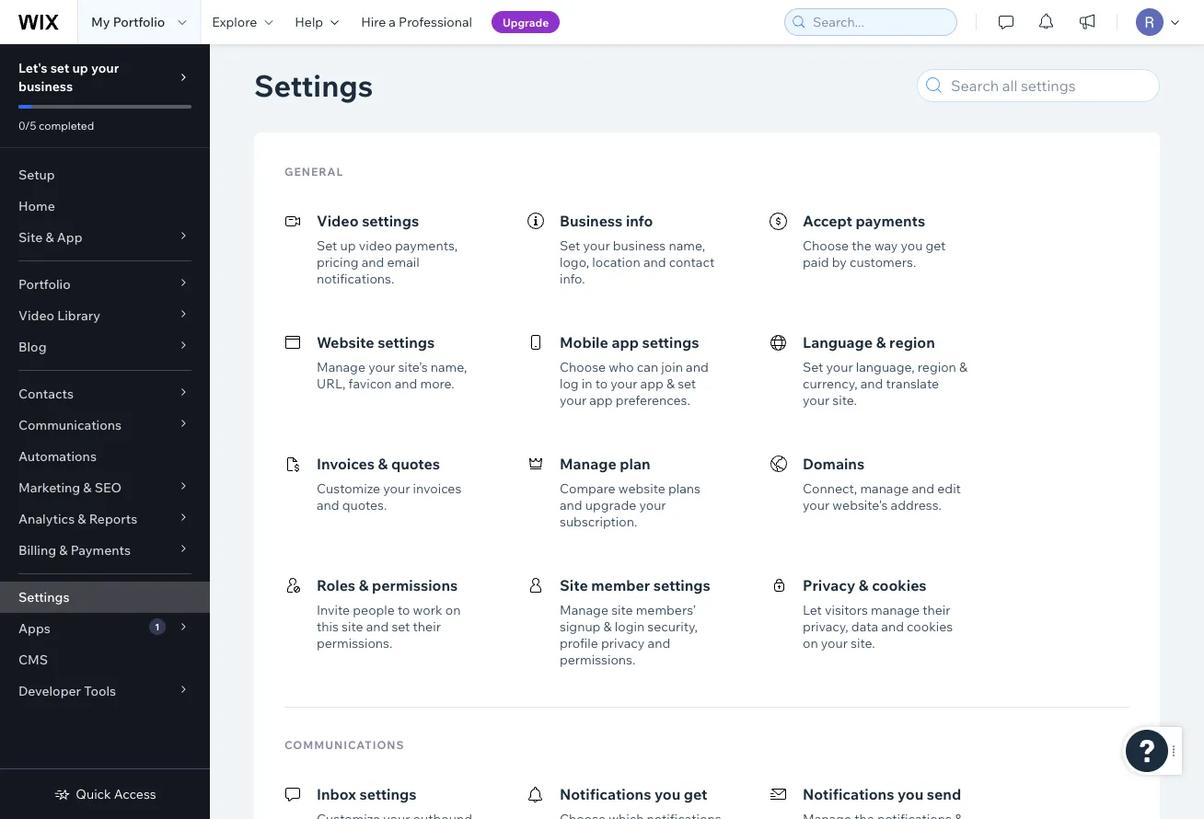 Task type: vqa. For each thing, say whether or not it's contained in the screenshot.


Task type: describe. For each thing, give the bounding box(es) containing it.
set inside roles & permissions invite people to work on this site and set their permissions.
[[392, 619, 410, 635]]

and inside domains connect, manage and edit your website's address.
[[912, 481, 935, 497]]

analytics & reports
[[18, 511, 137, 527]]

cms link
[[0, 644, 210, 676]]

your inside 'manage plan compare website plans and upgrade your subscription.'
[[639, 497, 666, 513]]

let's set up your business
[[18, 60, 119, 94]]

mobile
[[560, 333, 608, 352]]

your inside privacy & cookies let visitors manage their privacy, data and cookies on your site.
[[821, 635, 848, 651]]

log
[[560, 376, 579, 392]]

0/5 completed
[[18, 118, 94, 132]]

1 vertical spatial region
[[918, 359, 956, 375]]

general
[[284, 164, 344, 178]]

sidebar element
[[0, 44, 210, 819]]

manage inside privacy & cookies let visitors manage their privacy, data and cookies on your site.
[[871, 602, 920, 618]]

setup
[[18, 167, 55, 183]]

quotes.
[[342, 497, 387, 513]]

connect,
[[803, 481, 857, 497]]

their inside roles & permissions invite people to work on this site and set their permissions.
[[413, 619, 441, 635]]

accept
[[803, 212, 852, 230]]

automations link
[[0, 441, 210, 472]]

developer tools button
[[0, 676, 210, 707]]

and inside website settings manage your site's name, url, favicon and more.
[[395, 376, 417, 392]]

Search... field
[[807, 9, 951, 35]]

developer tools
[[18, 683, 116, 699]]

set for video settings
[[317, 238, 337, 254]]

let
[[803, 602, 822, 618]]

seo
[[95, 480, 122, 496]]

and inside mobile app settings choose who can join and log in to your app & set your app preferences.
[[686, 359, 709, 375]]

upgrade
[[503, 15, 549, 29]]

tools
[[84, 683, 116, 699]]

choose inside accept payments choose the way you get paid by customers.
[[803, 238, 849, 254]]

1 horizontal spatial communications
[[284, 738, 405, 752]]

site inside site member settings manage site members' signup & login security, profile privacy and permissions.
[[611, 602, 633, 618]]

1 vertical spatial cookies
[[907, 619, 953, 635]]

permissions. for member
[[560, 652, 636, 668]]

my
[[91, 14, 110, 30]]

and inside language & region set your language, region & currency, and translate your site.
[[861, 376, 883, 392]]

privacy & cookies let visitors manage their privacy, data and cookies on your site.
[[803, 576, 953, 651]]

members'
[[636, 602, 696, 618]]

app
[[57, 229, 82, 245]]

to inside roles & permissions invite people to work on this site and set their permissions.
[[398, 602, 410, 618]]

notifications for notifications you get
[[560, 785, 651, 804]]

& for permissions
[[359, 576, 369, 595]]

get inside accept payments choose the way you get paid by customers.
[[926, 238, 946, 254]]

notifications you get
[[560, 785, 708, 804]]

0 vertical spatial cookies
[[872, 576, 927, 595]]

who
[[609, 359, 634, 375]]

in
[[582, 376, 592, 392]]

visitors
[[825, 602, 868, 618]]

quotes
[[391, 455, 440, 473]]

professional
[[399, 14, 472, 30]]

site for &
[[18, 229, 43, 245]]

library
[[57, 307, 100, 324]]

video for settings
[[317, 212, 359, 230]]

settings for inbox settings
[[360, 785, 417, 804]]

preferences.
[[616, 392, 690, 408]]

privacy
[[803, 576, 855, 595]]

settings inside site member settings manage site members' signup & login security, profile privacy and permissions.
[[653, 576, 711, 595]]

& inside mobile app settings choose who can join and log in to your app & set your app preferences.
[[666, 376, 675, 392]]

notifications for notifications you send
[[803, 785, 894, 804]]

settings inside mobile app settings choose who can join and log in to your app & set your app preferences.
[[642, 333, 699, 352]]

can
[[637, 359, 658, 375]]

privacy,
[[803, 619, 849, 635]]

the
[[852, 238, 872, 254]]

manage plan compare website plans and upgrade your subscription.
[[560, 455, 701, 530]]

site's
[[398, 359, 428, 375]]

site & app button
[[0, 222, 210, 253]]

hire
[[361, 14, 386, 30]]

by
[[832, 254, 847, 270]]

marketing
[[18, 480, 80, 496]]

this
[[317, 619, 339, 635]]

billing
[[18, 542, 56, 558]]

plans
[[668, 481, 701, 497]]

0 vertical spatial app
[[612, 333, 639, 352]]

1 horizontal spatial settings
[[254, 67, 373, 104]]

site & app
[[18, 229, 82, 245]]

set inside mobile app settings choose who can join and log in to your app & set your app preferences.
[[678, 376, 696, 392]]

address.
[[891, 497, 942, 513]]

analytics & reports button
[[0, 504, 210, 535]]

explore
[[212, 14, 257, 30]]

hire a professional link
[[350, 0, 483, 44]]

roles & permissions invite people to work on this site and set their permissions.
[[317, 576, 461, 651]]

contact
[[669, 254, 715, 270]]

signup
[[560, 619, 601, 635]]

quick access
[[76, 786, 156, 802]]

way
[[875, 238, 898, 254]]

quick
[[76, 786, 111, 802]]

reports
[[89, 511, 137, 527]]

up inside video settings set up video payments, pricing and email notifications.
[[340, 238, 356, 254]]

contacts
[[18, 386, 74, 402]]

communications-section element
[[271, 756, 1143, 819]]

set inside "let's set up your business"
[[50, 60, 69, 76]]

and inside site member settings manage site members' signup & login security, profile privacy and permissions.
[[648, 635, 670, 651]]

analytics
[[18, 511, 75, 527]]

communications inside dropdown button
[[18, 417, 122, 433]]

& for region
[[876, 333, 886, 352]]

url,
[[317, 376, 346, 392]]

permissions
[[372, 576, 458, 595]]

video settings set up video payments, pricing and email notifications.
[[317, 212, 458, 287]]

info.
[[560, 271, 585, 287]]

& for app
[[45, 229, 54, 245]]

member
[[591, 576, 650, 595]]

setup link
[[0, 159, 210, 191]]

and inside roles & permissions invite people to work on this site and set their permissions.
[[366, 619, 389, 635]]

blog button
[[0, 331, 210, 363]]

quick access button
[[54, 786, 156, 803]]

manage inside site member settings manage site members' signup & login security, profile privacy and permissions.
[[560, 602, 609, 618]]

plan
[[620, 455, 650, 473]]

and inside 'manage plan compare website plans and upgrade your subscription.'
[[560, 497, 582, 513]]

0 vertical spatial region
[[889, 333, 935, 352]]

invite
[[317, 602, 350, 618]]

to inside mobile app settings choose who can join and log in to your app & set your app preferences.
[[595, 376, 608, 392]]

automations
[[18, 448, 97, 464]]

permissions. for &
[[317, 635, 393, 651]]

inbox settings button
[[271, 772, 525, 819]]

domains
[[803, 455, 865, 473]]



Task type: locate. For each thing, give the bounding box(es) containing it.
1 horizontal spatial business
[[613, 238, 666, 254]]

1 vertical spatial up
[[340, 238, 356, 254]]

compare
[[560, 481, 616, 497]]

your up favicon
[[368, 359, 395, 375]]

get
[[926, 238, 946, 254], [684, 785, 708, 804]]

0 horizontal spatial choose
[[560, 359, 606, 375]]

settings inside "sidebar" element
[[18, 589, 69, 605]]

video inside video settings set up video payments, pricing and email notifications.
[[317, 212, 359, 230]]

cms
[[18, 652, 48, 668]]

edit
[[937, 481, 961, 497]]

set down join
[[678, 376, 696, 392]]

1
[[155, 621, 160, 632]]

manage inside 'manage plan compare website plans and upgrade your subscription.'
[[560, 455, 617, 473]]

notifications you send button
[[757, 772, 1011, 819]]

1 vertical spatial set
[[678, 376, 696, 392]]

video up 'pricing'
[[317, 212, 359, 230]]

0 vertical spatial video
[[317, 212, 359, 230]]

choose up paid
[[803, 238, 849, 254]]

1 vertical spatial site.
[[851, 635, 875, 651]]

site for member
[[560, 576, 588, 595]]

1 horizontal spatial on
[[803, 635, 818, 651]]

info
[[626, 212, 653, 230]]

your inside invoices & quotes customize your invoices and quotes.
[[383, 481, 410, 497]]

settings up video
[[362, 212, 419, 230]]

login
[[615, 619, 645, 635]]

communications up inbox
[[284, 738, 405, 752]]

customize
[[317, 481, 380, 497]]

business down info
[[613, 238, 666, 254]]

site.
[[833, 392, 857, 408], [851, 635, 875, 651]]

0 vertical spatial their
[[923, 602, 951, 618]]

region up translate
[[918, 359, 956, 375]]

set inside language & region set your language, region & currency, and translate your site.
[[803, 359, 823, 375]]

inbox settings
[[317, 785, 417, 804]]

your down 'business' on the top of the page
[[583, 238, 610, 254]]

& right billing on the bottom left of the page
[[59, 542, 68, 558]]

2 vertical spatial manage
[[560, 602, 609, 618]]

0 vertical spatial business
[[18, 78, 73, 94]]

your up 'currency,'
[[826, 359, 853, 375]]

0 horizontal spatial get
[[684, 785, 708, 804]]

invoices
[[317, 455, 375, 473]]

on down privacy,
[[803, 635, 818, 651]]

permissions. down this
[[317, 635, 393, 651]]

video library button
[[0, 300, 210, 331]]

manage up compare
[[560, 455, 617, 473]]

you inside button
[[898, 785, 924, 804]]

on inside privacy & cookies let visitors manage their privacy, data and cookies on your site.
[[803, 635, 818, 651]]

you inside accept payments choose the way you get paid by customers.
[[901, 238, 923, 254]]

manage inside website settings manage your site's name, url, favicon and more.
[[317, 359, 365, 375]]

home
[[18, 198, 55, 214]]

business inside the business info set your business name, logo, location and contact info.
[[613, 238, 666, 254]]

0 vertical spatial manage
[[317, 359, 365, 375]]

privacy
[[601, 635, 645, 651]]

& for quotes
[[378, 455, 388, 473]]

set
[[317, 238, 337, 254], [560, 238, 580, 254], [803, 359, 823, 375]]

Search all settings field
[[945, 70, 1154, 101]]

blog
[[18, 339, 46, 355]]

your down my
[[91, 60, 119, 76]]

& for reports
[[78, 511, 86, 527]]

developer
[[18, 683, 81, 699]]

& left seo
[[83, 480, 92, 496]]

1 vertical spatial manage
[[871, 602, 920, 618]]

hire a professional
[[361, 14, 472, 30]]

on right the work
[[445, 602, 461, 618]]

notifications inside button
[[803, 785, 894, 804]]

their right visitors
[[923, 602, 951, 618]]

1 horizontal spatial set
[[392, 619, 410, 635]]

general-section element
[[271, 182, 1143, 685]]

and down the site's
[[395, 376, 417, 392]]

and inside invoices & quotes customize your invoices and quotes.
[[317, 497, 339, 513]]

your down "log"
[[560, 392, 587, 408]]

language & region set your language, region & currency, and translate your site.
[[803, 333, 968, 408]]

& up visitors
[[859, 576, 869, 595]]

set inside the business info set your business name, logo, location and contact info.
[[560, 238, 580, 254]]

& inside roles & permissions invite people to work on this site and set their permissions.
[[359, 576, 369, 595]]

communications up automations
[[18, 417, 122, 433]]

0 vertical spatial on
[[445, 602, 461, 618]]

settings inside website settings manage your site's name, url, favicon and more.
[[378, 333, 435, 352]]

0 horizontal spatial business
[[18, 78, 73, 94]]

portfolio inside popup button
[[18, 276, 71, 292]]

and down video
[[361, 254, 384, 270]]

app up preferences.
[[640, 376, 664, 392]]

communications button
[[0, 410, 210, 441]]

your inside "let's set up your business"
[[91, 60, 119, 76]]

0 vertical spatial name,
[[669, 238, 705, 254]]

access
[[114, 786, 156, 802]]

portfolio
[[113, 14, 165, 30], [18, 276, 71, 292]]

1 vertical spatial portfolio
[[18, 276, 71, 292]]

0 vertical spatial up
[[72, 60, 88, 76]]

1 horizontal spatial set
[[560, 238, 580, 254]]

0 vertical spatial site
[[611, 602, 633, 618]]

up right let's
[[72, 60, 88, 76]]

1 horizontal spatial get
[[926, 238, 946, 254]]

contacts button
[[0, 378, 210, 410]]

0 vertical spatial communications
[[18, 417, 122, 433]]

profile
[[560, 635, 598, 651]]

communications
[[18, 417, 122, 433], [284, 738, 405, 752]]

settings up members'
[[653, 576, 711, 595]]

& left "reports"
[[78, 511, 86, 527]]

0 vertical spatial permissions.
[[317, 635, 393, 651]]

name, up contact
[[669, 238, 705, 254]]

0 vertical spatial settings
[[254, 67, 373, 104]]

0 vertical spatial set
[[50, 60, 69, 76]]

video up the blog
[[18, 307, 54, 324]]

2 notifications from the left
[[803, 785, 894, 804]]

notifications
[[560, 785, 651, 804], [803, 785, 894, 804]]

manage up website's
[[860, 481, 909, 497]]

1 vertical spatial manage
[[560, 455, 617, 473]]

video for library
[[18, 307, 54, 324]]

0 horizontal spatial site
[[342, 619, 363, 635]]

people
[[353, 602, 395, 618]]

their down the work
[[413, 619, 441, 635]]

more.
[[420, 376, 455, 392]]

set inside video settings set up video payments, pricing and email notifications.
[[317, 238, 337, 254]]

get inside notifications you get button
[[684, 785, 708, 804]]

and right join
[[686, 359, 709, 375]]

site right this
[[342, 619, 363, 635]]

invoices
[[413, 481, 462, 497]]

0 horizontal spatial permissions.
[[317, 635, 393, 651]]

1 vertical spatial name,
[[431, 359, 467, 375]]

choose up in
[[560, 359, 606, 375]]

permissions. down the profile
[[560, 652, 636, 668]]

app down in
[[589, 392, 613, 408]]

site inside dropdown button
[[18, 229, 43, 245]]

and down compare
[[560, 497, 582, 513]]

security,
[[647, 619, 698, 635]]

2 vertical spatial set
[[392, 619, 410, 635]]

0 horizontal spatial site
[[18, 229, 43, 245]]

settings for video settings set up video payments, pricing and email notifications.
[[362, 212, 419, 230]]

app up who
[[612, 333, 639, 352]]

cookies up data
[[872, 576, 927, 595]]

site inside roles & permissions invite people to work on this site and set their permissions.
[[342, 619, 363, 635]]

name, inside the business info set your business name, logo, location and contact info.
[[669, 238, 705, 254]]

& for seo
[[83, 480, 92, 496]]

to
[[595, 376, 608, 392], [398, 602, 410, 618]]

1 vertical spatial app
[[640, 376, 664, 392]]

you inside button
[[655, 785, 681, 804]]

business for info
[[613, 238, 666, 254]]

your inside the business info set your business name, logo, location and contact info.
[[583, 238, 610, 254]]

your down privacy,
[[821, 635, 848, 651]]

site. inside language & region set your language, region & currency, and translate your site.
[[833, 392, 857, 408]]

and up address.
[[912, 481, 935, 497]]

and down language,
[[861, 376, 883, 392]]

site. down 'currency,'
[[833, 392, 857, 408]]

set up 'currency,'
[[803, 359, 823, 375]]

& up people
[[359, 576, 369, 595]]

0 horizontal spatial settings
[[18, 589, 69, 605]]

0 vertical spatial portfolio
[[113, 14, 165, 30]]

1 horizontal spatial name,
[[669, 238, 705, 254]]

1 vertical spatial on
[[803, 635, 818, 651]]

currency,
[[803, 376, 858, 392]]

your inside website settings manage your site's name, url, favicon and more.
[[368, 359, 395, 375]]

1 horizontal spatial to
[[595, 376, 608, 392]]

on inside roles & permissions invite people to work on this site and set their permissions.
[[445, 602, 461, 618]]

video library
[[18, 307, 100, 324]]

1 vertical spatial their
[[413, 619, 441, 635]]

set down people
[[392, 619, 410, 635]]

0 horizontal spatial name,
[[431, 359, 467, 375]]

let's
[[18, 60, 47, 76]]

set for business info
[[560, 238, 580, 254]]

business
[[560, 212, 623, 230]]

upgrade
[[585, 497, 636, 513]]

1 notifications from the left
[[560, 785, 651, 804]]

choose inside mobile app settings choose who can join and log in to your app & set your app preferences.
[[560, 359, 606, 375]]

& inside dropdown button
[[45, 229, 54, 245]]

name, for settings
[[431, 359, 467, 375]]

and inside the business info set your business name, logo, location and contact info.
[[643, 254, 666, 270]]

0 horizontal spatial their
[[413, 619, 441, 635]]

1 horizontal spatial their
[[923, 602, 951, 618]]

domains connect, manage and edit your website's address.
[[803, 455, 961, 513]]

billing & payments button
[[0, 535, 210, 566]]

manage up url,
[[317, 359, 365, 375]]

0 vertical spatial manage
[[860, 481, 909, 497]]

and left contact
[[643, 254, 666, 270]]

1 vertical spatial site
[[342, 619, 363, 635]]

0 horizontal spatial portfolio
[[18, 276, 71, 292]]

0 horizontal spatial set
[[50, 60, 69, 76]]

video
[[359, 238, 392, 254]]

and inside privacy & cookies let visitors manage their privacy, data and cookies on your site.
[[881, 619, 904, 635]]

to left the work
[[398, 602, 410, 618]]

0 vertical spatial get
[[926, 238, 946, 254]]

& inside site member settings manage site members' signup & login security, profile privacy and permissions.
[[604, 619, 612, 635]]

your
[[91, 60, 119, 76], [583, 238, 610, 254], [368, 359, 395, 375], [826, 359, 853, 375], [611, 376, 637, 392], [560, 392, 587, 408], [803, 392, 830, 408], [383, 481, 410, 497], [639, 497, 666, 513], [803, 497, 830, 513], [821, 635, 848, 651]]

to right in
[[595, 376, 608, 392]]

1 vertical spatial get
[[684, 785, 708, 804]]

0 horizontal spatial up
[[72, 60, 88, 76]]

manage inside domains connect, manage and edit your website's address.
[[860, 481, 909, 497]]

apps
[[18, 621, 50, 637]]

& inside privacy & cookies let visitors manage their privacy, data and cookies on your site.
[[859, 576, 869, 595]]

2 horizontal spatial set
[[678, 376, 696, 392]]

paid
[[803, 254, 829, 270]]

0 horizontal spatial to
[[398, 602, 410, 618]]

0 horizontal spatial on
[[445, 602, 461, 618]]

0 vertical spatial site.
[[833, 392, 857, 408]]

translate
[[886, 376, 939, 392]]

settings link
[[0, 582, 210, 613]]

1 vertical spatial site
[[560, 576, 588, 595]]

2 vertical spatial app
[[589, 392, 613, 408]]

1 vertical spatial choose
[[560, 359, 606, 375]]

notifications inside button
[[560, 785, 651, 804]]

0 vertical spatial site
[[18, 229, 43, 245]]

your down 'connect,' on the right
[[803, 497, 830, 513]]

portfolio right my
[[113, 14, 165, 30]]

& for cookies
[[859, 576, 869, 595]]

1 horizontal spatial site
[[560, 576, 588, 595]]

site down home
[[18, 229, 43, 245]]

site up "login"
[[611, 602, 633, 618]]

0 horizontal spatial communications
[[18, 417, 122, 433]]

region up language,
[[889, 333, 935, 352]]

1 horizontal spatial site
[[611, 602, 633, 618]]

portfolio up the 'video library'
[[18, 276, 71, 292]]

site inside site member settings manage site members' signup & login security, profile privacy and permissions.
[[560, 576, 588, 595]]

0 vertical spatial choose
[[803, 238, 849, 254]]

and inside video settings set up video payments, pricing and email notifications.
[[361, 254, 384, 270]]

set right let's
[[50, 60, 69, 76]]

2 horizontal spatial set
[[803, 359, 823, 375]]

your down 'currency,'
[[803, 392, 830, 408]]

your inside domains connect, manage and edit your website's address.
[[803, 497, 830, 513]]

name, for info
[[669, 238, 705, 254]]

site up signup
[[560, 576, 588, 595]]

up inside "let's set up your business"
[[72, 60, 88, 76]]

accept payments choose the way you get paid by customers.
[[803, 212, 946, 270]]

1 horizontal spatial notifications
[[803, 785, 894, 804]]

work
[[413, 602, 442, 618]]

permissions. inside site member settings manage site members' signup & login security, profile privacy and permissions.
[[560, 652, 636, 668]]

data
[[851, 619, 878, 635]]

you for notifications you send
[[898, 785, 924, 804]]

0 horizontal spatial video
[[18, 307, 54, 324]]

1 horizontal spatial up
[[340, 238, 356, 254]]

settings right inbox
[[360, 785, 417, 804]]

settings up join
[[642, 333, 699, 352]]

0 horizontal spatial set
[[317, 238, 337, 254]]

site member settings manage site members' signup & login security, profile privacy and permissions.
[[560, 576, 711, 668]]

name, inside website settings manage your site's name, url, favicon and more.
[[431, 359, 467, 375]]

& right language,
[[959, 359, 968, 375]]

help
[[295, 14, 323, 30]]

1 vertical spatial settings
[[18, 589, 69, 605]]

1 horizontal spatial choose
[[803, 238, 849, 254]]

your down quotes
[[383, 481, 410, 497]]

your down who
[[611, 376, 637, 392]]

you for notifications you get
[[655, 785, 681, 804]]

and right data
[[881, 619, 904, 635]]

settings inside button
[[360, 785, 417, 804]]

manage up data
[[871, 602, 920, 618]]

my portfolio
[[91, 14, 165, 30]]

permissions.
[[317, 635, 393, 651], [560, 652, 636, 668]]

set up 'pricing'
[[317, 238, 337, 254]]

email
[[387, 254, 420, 270]]

video inside dropdown button
[[18, 307, 54, 324]]

settings up apps
[[18, 589, 69, 605]]

join
[[661, 359, 683, 375]]

settings for website settings manage your site's name, url, favicon and more.
[[378, 333, 435, 352]]

your down website
[[639, 497, 666, 513]]

permissions. inside roles & permissions invite people to work on this site and set their permissions.
[[317, 635, 393, 651]]

0 horizontal spatial notifications
[[560, 785, 651, 804]]

1 vertical spatial permissions.
[[560, 652, 636, 668]]

site. down data
[[851, 635, 875, 651]]

& up language,
[[876, 333, 886, 352]]

1 vertical spatial to
[[398, 602, 410, 618]]

and down customize
[[317, 497, 339, 513]]

completed
[[39, 118, 94, 132]]

1 vertical spatial communications
[[284, 738, 405, 752]]

& left quotes
[[378, 455, 388, 473]]

& down join
[[666, 376, 675, 392]]

settings inside video settings set up video payments, pricing and email notifications.
[[362, 212, 419, 230]]

language,
[[856, 359, 915, 375]]

set up logo,
[[560, 238, 580, 254]]

& inside invoices & quotes customize your invoices and quotes.
[[378, 455, 388, 473]]

website
[[317, 333, 374, 352]]

& left the app
[[45, 229, 54, 245]]

payments
[[856, 212, 925, 230]]

business info set your business name, logo, location and contact info.
[[560, 212, 715, 287]]

portfolio button
[[0, 269, 210, 300]]

site. inside privacy & cookies let visitors manage their privacy, data and cookies on your site.
[[851, 635, 875, 651]]

business inside "let's set up your business"
[[18, 78, 73, 94]]

1 horizontal spatial permissions.
[[560, 652, 636, 668]]

manage up signup
[[560, 602, 609, 618]]

1 horizontal spatial video
[[317, 212, 359, 230]]

language
[[803, 333, 873, 352]]

& for payments
[[59, 542, 68, 558]]

0 vertical spatial to
[[595, 376, 608, 392]]

manage
[[317, 359, 365, 375], [560, 455, 617, 473], [560, 602, 609, 618]]

business down let's
[[18, 78, 73, 94]]

cookies right data
[[907, 619, 953, 635]]

manage
[[860, 481, 909, 497], [871, 602, 920, 618]]

marketing & seo
[[18, 480, 122, 496]]

1 vertical spatial business
[[613, 238, 666, 254]]

and down "security,"
[[648, 635, 670, 651]]

settings up the site's
[[378, 333, 435, 352]]

roles
[[317, 576, 355, 595]]

inbox
[[317, 785, 356, 804]]

and down people
[[366, 619, 389, 635]]

& left "login"
[[604, 619, 612, 635]]

1 vertical spatial video
[[18, 307, 54, 324]]

business for set
[[18, 78, 73, 94]]

settings down help button
[[254, 67, 373, 104]]

up up 'pricing'
[[340, 238, 356, 254]]

0/5
[[18, 118, 36, 132]]

their inside privacy & cookies let visitors manage their privacy, data and cookies on your site.
[[923, 602, 951, 618]]

notifications you send
[[803, 785, 961, 804]]

1 horizontal spatial portfolio
[[113, 14, 165, 30]]

name, up more.
[[431, 359, 467, 375]]



